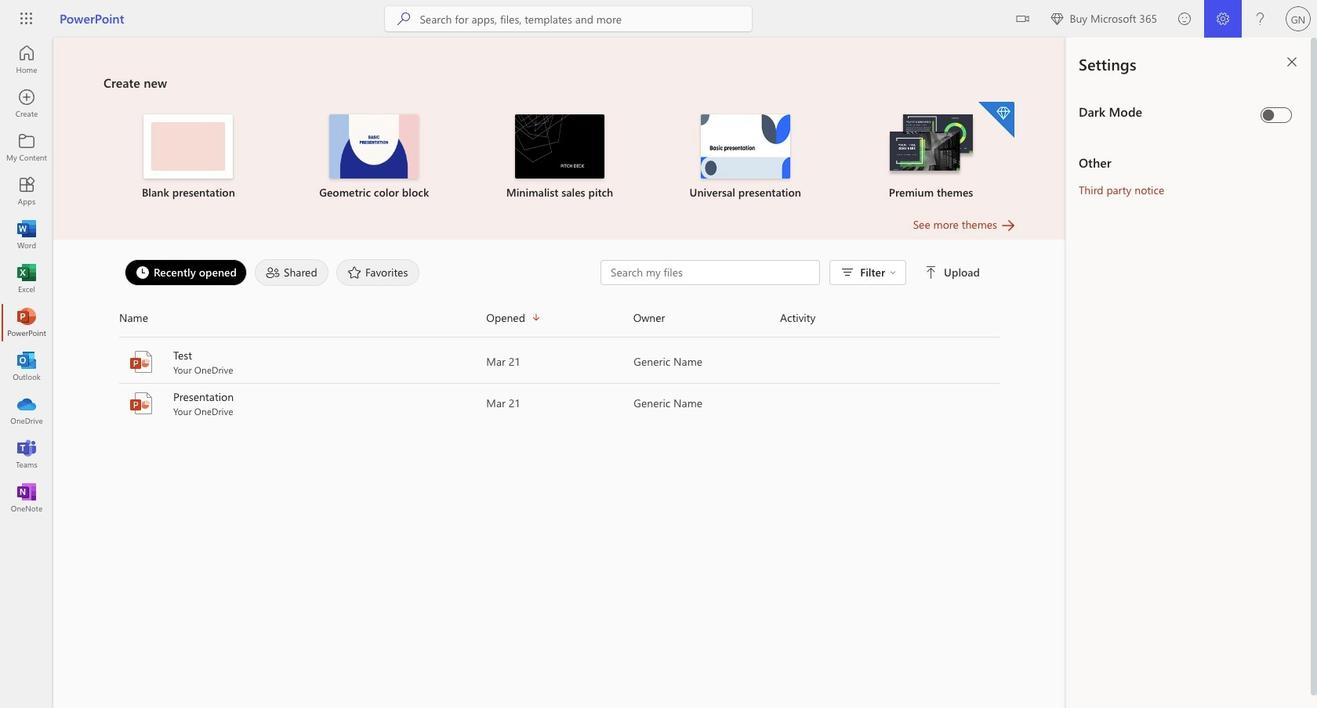 Task type: vqa. For each thing, say whether or not it's contained in the screenshot.
OUTLOOK ICON
yes



Task type: describe. For each thing, give the bounding box(es) containing it.
home image
[[19, 52, 34, 67]]

activity, column 4 of 4 column header
[[780, 306, 1000, 331]]

shared element
[[255, 260, 328, 286]]

Search box. Suggestions appear as you type. search field
[[420, 6, 752, 31]]

recently opened element
[[125, 260, 247, 286]]

displaying 2 out of 2 files. status
[[601, 260, 983, 285]]

blank presentation element
[[105, 114, 272, 201]]

1 tab from the left
[[121, 260, 251, 286]]

teams image
[[19, 447, 34, 463]]

excel image
[[19, 271, 34, 287]]

premium themes image
[[886, 114, 976, 177]]

powerpoint image inside name presentation cell
[[129, 391, 154, 416]]

2 region from the left
[[1066, 38, 1317, 709]]

apps image
[[19, 183, 34, 199]]

my content image
[[19, 140, 34, 155]]

name presentation cell
[[119, 390, 486, 418]]

universal presentation image
[[701, 114, 790, 179]]

2 tab from the left
[[251, 260, 332, 286]]



Task type: locate. For each thing, give the bounding box(es) containing it.
1 horizontal spatial powerpoint image
[[129, 391, 154, 416]]

main content
[[53, 38, 1066, 425]]

onedrive image
[[19, 403, 34, 419]]

geometric color block element
[[291, 114, 458, 201]]

premium themes element
[[848, 102, 1014, 201]]

navigation
[[0, 38, 53, 521]]

0 horizontal spatial powerpoint image
[[19, 315, 34, 331]]

minimalist sales pitch image
[[515, 114, 604, 179]]

None search field
[[385, 6, 752, 31]]

list
[[103, 100, 1016, 216]]

create image
[[19, 96, 34, 111]]

powerpoint image down powerpoint icon
[[129, 391, 154, 416]]

word image
[[19, 227, 34, 243]]

premium templates diamond image
[[978, 102, 1014, 138]]

1 region from the left
[[1019, 38, 1317, 709]]

favorites element
[[336, 260, 420, 286]]

onenote image
[[19, 491, 34, 506]]

1 vertical spatial powerpoint image
[[129, 391, 154, 416]]

region
[[1019, 38, 1317, 709], [1066, 38, 1317, 709]]

powerpoint image
[[19, 315, 34, 331], [129, 391, 154, 416]]

Search my files text field
[[609, 265, 812, 281]]

application
[[0, 38, 1066, 709]]

powerpoint image
[[129, 350, 154, 375]]

universal presentation element
[[662, 114, 829, 201]]

tab list
[[121, 256, 601, 290]]

other element
[[1079, 154, 1298, 172]]

tab
[[121, 260, 251, 286], [251, 260, 332, 286], [332, 260, 424, 286]]

dark mode element
[[1079, 103, 1254, 121]]

powerpoint image down "excel" image on the top left of the page
[[19, 315, 34, 331]]

minimalist sales pitch element
[[476, 114, 643, 201]]

name test cell
[[119, 348, 486, 376]]

row
[[119, 306, 1000, 338]]

0 vertical spatial powerpoint image
[[19, 315, 34, 331]]

3 tab from the left
[[332, 260, 424, 286]]

gn image
[[1286, 6, 1311, 31]]

outlook image
[[19, 359, 34, 375]]

geometric color block image
[[329, 114, 419, 179]]

banner
[[0, 0, 1317, 41]]



